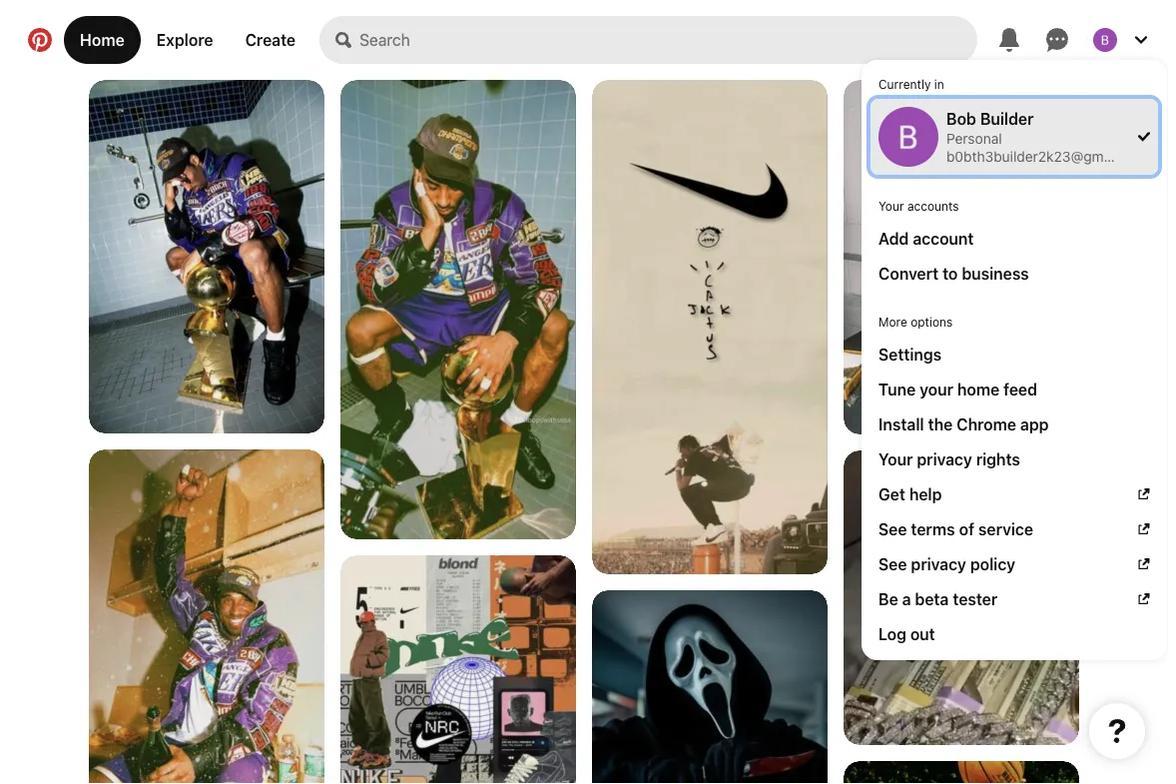 Task type: locate. For each thing, give the bounding box(es) containing it.
1 see from the top
[[879, 519, 908, 538]]

personal
[[947, 130, 1003, 146]]

privacy up be a beta tester
[[911, 554, 967, 573]]

0 vertical spatial see
[[879, 519, 908, 538]]

see for see terms of service
[[879, 519, 908, 538]]

more options
[[879, 315, 953, 329]]

bob
[[947, 109, 977, 128]]

beta
[[916, 589, 949, 608]]

log out
[[879, 624, 936, 643]]

tune your home feed
[[879, 380, 1038, 399]]

terms
[[911, 519, 956, 538]]

tester
[[953, 589, 998, 608]]

1 vertical spatial privacy
[[911, 554, 967, 573]]

see
[[879, 519, 908, 538], [879, 554, 908, 573]]

search icon image
[[336, 32, 352, 48]]

convert
[[879, 264, 939, 283]]

your privacy rights
[[879, 450, 1021, 469]]

privacy down the
[[917, 450, 973, 469]]

privacy inside 'link'
[[911, 554, 967, 573]]

bob builder menu item
[[871, 99, 1159, 175]]

privacy inside "link"
[[917, 450, 973, 469]]

your privacy rights link
[[879, 448, 1151, 470]]

0 vertical spatial privacy
[[917, 450, 973, 469]]

your accounts
[[879, 199, 960, 213]]

business
[[962, 264, 1030, 283]]

privacy
[[917, 450, 973, 469], [911, 554, 967, 573]]

builder
[[981, 109, 1034, 128]]

2 your from the top
[[879, 450, 914, 469]]

help
[[910, 484, 942, 503]]

log
[[879, 624, 907, 643]]

1 your from the top
[[879, 199, 905, 213]]

see inside 'link'
[[879, 554, 908, 573]]

get help
[[879, 484, 942, 503]]

selected item image
[[1139, 131, 1151, 143]]

1 vertical spatial your
[[879, 450, 914, 469]]

get
[[879, 484, 906, 503]]

this contains an image of: wallpaper cactus jack 🌵🔥 image
[[592, 80, 828, 721]]

currently in element
[[871, 69, 1159, 175]]

your for your privacy rights
[[879, 450, 914, 469]]

install the chrome app
[[879, 415, 1049, 434]]

your up add
[[879, 199, 905, 213]]

app
[[1021, 415, 1049, 434]]

privacy for rights
[[917, 450, 973, 469]]

your
[[879, 199, 905, 213], [879, 450, 914, 469]]

chrome
[[957, 415, 1017, 434]]

home
[[80, 30, 125, 49]]

see down get
[[879, 519, 908, 538]]

home
[[958, 380, 1000, 399]]

this contains an image of: image
[[89, 80, 325, 434], [341, 80, 576, 539], [844, 80, 1080, 436], [89, 450, 325, 783], [341, 555, 576, 783], [592, 590, 828, 783]]

see up "be"
[[879, 554, 908, 573]]

1 vertical spatial see
[[879, 554, 908, 573]]

0 vertical spatial your
[[879, 199, 905, 213]]

your inside "link"
[[879, 450, 914, 469]]

service
[[979, 519, 1034, 538]]

2 see from the top
[[879, 554, 908, 573]]

install
[[879, 415, 925, 434]]

your up get
[[879, 450, 914, 469]]

privacy for policy
[[911, 554, 967, 573]]

see for see privacy policy
[[879, 554, 908, 573]]

list
[[0, 80, 1170, 783]]

settings link
[[879, 343, 1151, 366]]



Task type: describe. For each thing, give the bounding box(es) containing it.
bob builder personal
[[947, 109, 1034, 146]]

add
[[879, 229, 909, 248]]

tune your home feed link
[[879, 378, 1151, 401]]

account
[[913, 229, 974, 248]]

be a beta tester
[[879, 589, 998, 608]]

your accounts element
[[871, 191, 1159, 291]]

rights
[[977, 450, 1021, 469]]

create
[[245, 30, 296, 49]]

currently in
[[879, 77, 945, 91]]

add account
[[879, 229, 974, 248]]

options
[[911, 315, 953, 329]]

bob builder image
[[1094, 28, 1118, 52]]

see privacy policy link
[[879, 552, 1151, 575]]

home link
[[64, 16, 141, 64]]

more options element
[[871, 307, 1159, 651]]

see privacy policy
[[879, 554, 1016, 573]]

convert to business
[[879, 264, 1030, 283]]

explore
[[157, 30, 213, 49]]

settings
[[879, 345, 942, 364]]

the
[[929, 415, 953, 434]]

in
[[935, 77, 945, 91]]

currently
[[879, 77, 931, 91]]

your for your accounts
[[879, 199, 905, 213]]

a
[[903, 589, 912, 608]]

Search text field
[[360, 16, 978, 64]]

this contains an image of: kobe bryant aesthetic wallpaper image
[[844, 761, 1080, 783]]

out
[[911, 624, 936, 643]]

get help link
[[879, 482, 1151, 505]]

accounts
[[908, 199, 960, 213]]

feed
[[1004, 380, 1038, 399]]

create link
[[229, 16, 312, 64]]

your
[[920, 380, 954, 399]]

tune
[[879, 380, 916, 399]]

see terms of service
[[879, 519, 1034, 538]]

be
[[879, 589, 899, 608]]

see terms of service link
[[879, 517, 1151, 540]]

policy
[[971, 554, 1016, 573]]

be a beta tester link
[[879, 587, 1151, 610]]

more
[[879, 315, 908, 329]]

explore link
[[141, 16, 229, 64]]

to
[[943, 264, 958, 283]]

of
[[960, 519, 975, 538]]



Task type: vqa. For each thing, say whether or not it's contained in the screenshot.
up
no



